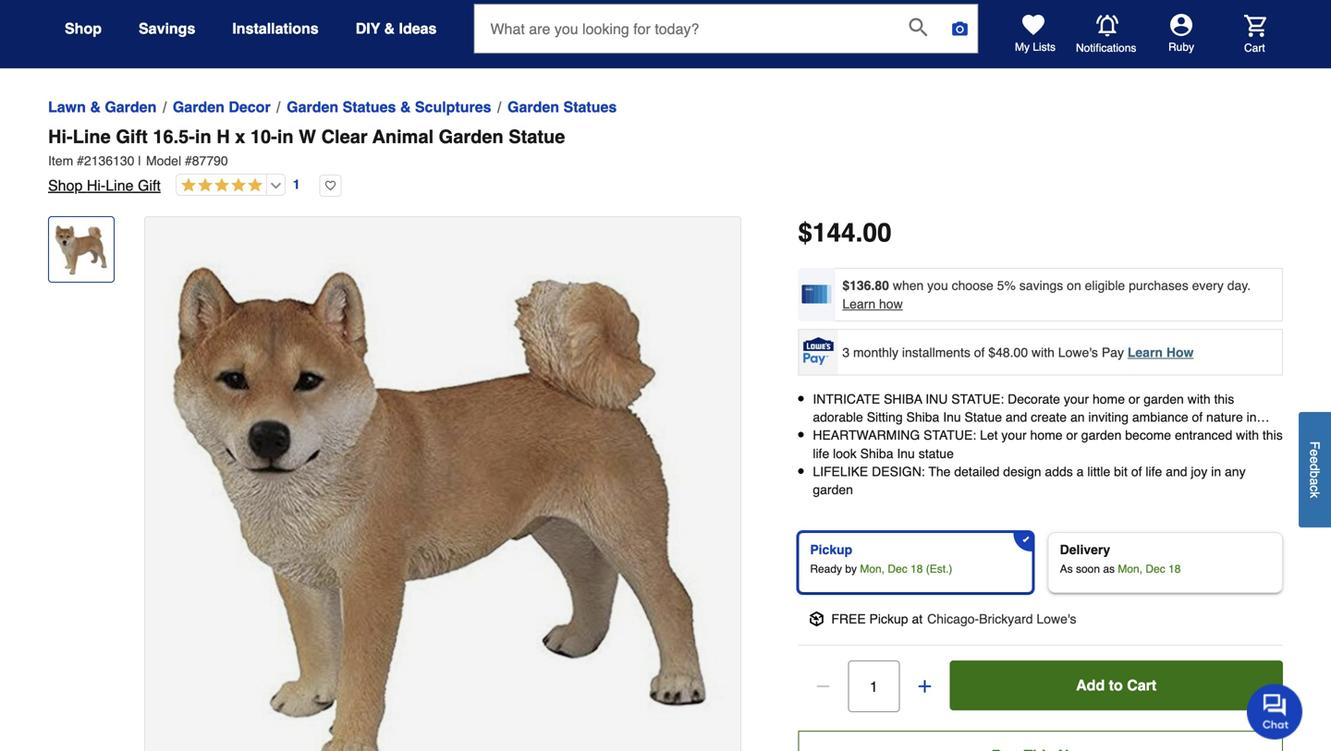 Task type: locate. For each thing, give the bounding box(es) containing it.
option group containing pickup
[[791, 525, 1290, 601]]

0 horizontal spatial or
[[1066, 428, 1078, 443]]

pickup up 'ready'
[[810, 543, 852, 557]]

day.
[[1227, 278, 1251, 293]]

2 horizontal spatial with
[[1236, 428, 1259, 443]]

heartwarming
[[813, 428, 920, 443]]

of
[[974, 345, 985, 360], [1192, 410, 1203, 425], [1131, 464, 1142, 479]]

0 vertical spatial and
[[1006, 410, 1027, 425]]

the
[[929, 464, 951, 479]]

shiba inside intricate shiba inu statue: decorate your home or garden with this adorable sitting shiba inu statue and create an inviting ambiance of nature in your home
[[906, 410, 939, 425]]

statue up let
[[965, 410, 1002, 425]]

or down the an
[[1066, 428, 1078, 443]]

1 vertical spatial learn
[[1128, 345, 1163, 360]]

0 horizontal spatial #
[[77, 153, 84, 168]]

pickup
[[810, 543, 852, 557], [869, 612, 908, 627]]

1 horizontal spatial #
[[185, 153, 192, 168]]

18 left the (est.)
[[911, 563, 923, 576]]

18 right as
[[1168, 563, 1181, 576]]

heartwarming statue: let your home or garden become entranced with this life look shiba inu statue lifelike design: the detailed design adds a little bit of life and  joy in any garden
[[813, 428, 1283, 497]]

garden up 'w'
[[287, 98, 338, 116]]

how
[[879, 297, 903, 312]]

1 horizontal spatial mon,
[[1118, 563, 1143, 576]]

1 vertical spatial or
[[1066, 428, 1078, 443]]

your inside heartwarming statue: let your home or garden become entranced with this life look shiba inu statue lifelike design: the detailed design adds a little bit of life and  joy in any garden
[[1001, 428, 1027, 443]]

1 horizontal spatial statues
[[563, 98, 617, 116]]

2 # from the left
[[185, 153, 192, 168]]

0 vertical spatial statue
[[509, 126, 565, 147]]

1 horizontal spatial 18
[[1168, 563, 1181, 576]]

a left little
[[1077, 464, 1084, 479]]

adds
[[1045, 464, 1073, 479]]

gift down |
[[138, 177, 161, 194]]

18 inside "delivery as soon as mon, dec 18"
[[1168, 563, 1181, 576]]

savings
[[1019, 278, 1063, 293]]

# right model
[[185, 153, 192, 168]]

or
[[1129, 392, 1140, 407], [1066, 428, 1078, 443]]

2 horizontal spatial your
[[1064, 392, 1089, 407]]

learn right pay
[[1128, 345, 1163, 360]]

garden inside intricate shiba inu statue: decorate your home or garden with this adorable sitting shiba inu statue and create an inviting ambiance of nature in your home
[[1144, 392, 1184, 407]]

search image
[[909, 18, 928, 36]]

diy & ideas button
[[356, 12, 437, 45]]

statue
[[509, 126, 565, 147], [965, 410, 1002, 425]]

0 horizontal spatial dec
[[888, 563, 907, 576]]

1 vertical spatial this
[[1263, 428, 1283, 443]]

this left f
[[1263, 428, 1283, 443]]

garden down "sculptures"
[[439, 126, 504, 147]]

0 vertical spatial statue:
[[951, 392, 1004, 407]]

mon, inside pickup ready by mon, dec 18 (est.)
[[860, 563, 885, 576]]

1 vertical spatial with
[[1188, 392, 1211, 407]]

0 vertical spatial or
[[1129, 392, 1140, 407]]

life right bit
[[1146, 464, 1162, 479]]

with right $48.00
[[1032, 345, 1055, 360]]

and inside intricate shiba inu statue: decorate your home or garden with this adorable sitting shiba inu statue and create an inviting ambiance of nature in your home
[[1006, 410, 1027, 425]]

inu for statue
[[897, 446, 915, 461]]

inu up design:
[[897, 446, 915, 461]]

statue down garden statues link
[[509, 126, 565, 147]]

my
[[1015, 41, 1030, 54]]

# right item
[[77, 153, 84, 168]]

1 horizontal spatial pickup
[[869, 612, 908, 627]]

1 horizontal spatial shiba
[[906, 410, 939, 425]]

garden up ambiance
[[1144, 392, 1184, 407]]

purchases
[[1129, 278, 1188, 293]]

lowe's
[[1058, 345, 1098, 360], [1037, 612, 1076, 627]]

lowe's home improvement notification center image
[[1096, 15, 1119, 37]]

shiba for look
[[860, 446, 893, 461]]

delivery as soon as mon, dec 18
[[1060, 543, 1181, 576]]

mon,
[[860, 563, 885, 576], [1118, 563, 1143, 576]]

1 horizontal spatial home
[[1030, 428, 1063, 443]]

a inside heartwarming statue: let your home or garden become entranced with this life look shiba inu statue lifelike design: the detailed design adds a little bit of life and  joy in any garden
[[1077, 464, 1084, 479]]

2 vertical spatial with
[[1236, 428, 1259, 443]]

1 horizontal spatial learn
[[1128, 345, 1163, 360]]

model
[[146, 153, 181, 168]]

0 vertical spatial learn
[[842, 297, 876, 312]]

gift
[[116, 126, 148, 147], [138, 177, 161, 194]]

this inside heartwarming statue: let your home or garden become entranced with this life look shiba inu statue lifelike design: the detailed design adds a little bit of life and  joy in any garden
[[1263, 428, 1283, 443]]

statues
[[343, 98, 396, 116], [563, 98, 617, 116]]

as
[[1060, 563, 1073, 576]]

with down nature
[[1236, 428, 1259, 443]]

0 vertical spatial of
[[974, 345, 985, 360]]

2 statues from the left
[[563, 98, 617, 116]]

1 horizontal spatial a
[[1308, 478, 1322, 485]]

in left 'w'
[[277, 126, 294, 147]]

ambiance
[[1132, 410, 1188, 425]]

0 horizontal spatial life
[[813, 446, 829, 461]]

0 horizontal spatial home
[[842, 428, 874, 443]]

in inside heartwarming statue: let your home or garden become entranced with this life look shiba inu statue lifelike design: the detailed design adds a little bit of life and  joy in any garden
[[1211, 464, 1221, 479]]

1 horizontal spatial &
[[384, 20, 395, 37]]

shop
[[65, 20, 102, 37], [48, 177, 83, 194]]

0 vertical spatial hi-
[[48, 126, 73, 147]]

gift up |
[[116, 126, 148, 147]]

option group
[[791, 525, 1290, 601]]

add to cart
[[1076, 677, 1157, 694]]

statue: inside intricate shiba inu statue: decorate your home or garden with this adorable sitting shiba inu statue and create an inviting ambiance of nature in your home
[[951, 392, 1004, 407]]

1 horizontal spatial and
[[1166, 464, 1187, 479]]

dec left the (est.)
[[888, 563, 907, 576]]

statue: up let
[[951, 392, 1004, 407]]

learn down $136.80
[[842, 297, 876, 312]]

and left joy
[[1166, 464, 1187, 479]]

shiba
[[906, 410, 939, 425], [860, 446, 893, 461]]

look
[[833, 446, 857, 461]]

5%
[[997, 278, 1016, 293]]

this inside intricate shiba inu statue: decorate your home or garden with this adorable sitting shiba inu statue and create an inviting ambiance of nature in your home
[[1214, 392, 1234, 407]]

1 statues from the left
[[343, 98, 396, 116]]

0 horizontal spatial hi-
[[48, 126, 73, 147]]

1 vertical spatial and
[[1166, 464, 1187, 479]]

mon, inside "delivery as soon as mon, dec 18"
[[1118, 563, 1143, 576]]

and down 'decorate'
[[1006, 410, 1027, 425]]

0 horizontal spatial inu
[[897, 446, 915, 461]]

lowe's right brickyard
[[1037, 612, 1076, 627]]

line up "2136130"
[[73, 126, 111, 147]]

f
[[1308, 441, 1322, 449]]

87790
[[192, 153, 228, 168]]

with
[[1032, 345, 1055, 360], [1188, 392, 1211, 407], [1236, 428, 1259, 443]]

1 horizontal spatial with
[[1188, 392, 1211, 407]]

inu for statue
[[943, 410, 961, 425]]

2 horizontal spatial garden
[[1144, 392, 1184, 407]]

1 horizontal spatial cart
[[1244, 41, 1265, 54]]

cart right to
[[1127, 677, 1157, 694]]

0 horizontal spatial a
[[1077, 464, 1084, 479]]

your up the an
[[1064, 392, 1089, 407]]

1 vertical spatial inu
[[897, 446, 915, 461]]

c
[[1308, 485, 1322, 492]]

line down "2136130"
[[106, 177, 134, 194]]

1 vertical spatial shop
[[48, 177, 83, 194]]

1 dec from the left
[[888, 563, 907, 576]]

hi- down "2136130"
[[87, 177, 106, 194]]

2 vertical spatial garden
[[813, 482, 853, 497]]

1 horizontal spatial this
[[1263, 428, 1283, 443]]

0 horizontal spatial with
[[1032, 345, 1055, 360]]

2 horizontal spatial of
[[1192, 410, 1203, 425]]

my lists
[[1015, 41, 1056, 54]]

1 horizontal spatial inu
[[943, 410, 961, 425]]

0 horizontal spatial pickup
[[810, 543, 852, 557]]

statue:
[[951, 392, 1004, 407], [924, 428, 976, 443]]

a up k
[[1308, 478, 1322, 485]]

with inside intricate shiba inu statue: decorate your home or garden with this adorable sitting shiba inu statue and create an inviting ambiance of nature in your home
[[1188, 392, 1211, 407]]

inu inside intricate shiba inu statue: decorate your home or garden with this adorable sitting shiba inu statue and create an inviting ambiance of nature in your home
[[943, 410, 961, 425]]

0 horizontal spatial 18
[[911, 563, 923, 576]]

2 18 from the left
[[1168, 563, 1181, 576]]

inu down inu
[[943, 410, 961, 425]]

of right bit
[[1131, 464, 1142, 479]]

this for intricate shiba inu statue: decorate your home or garden with this adorable sitting shiba inu statue and create an inviting ambiance of nature in your home
[[1214, 392, 1234, 407]]

0 vertical spatial pickup
[[810, 543, 852, 557]]

0 horizontal spatial garden
[[813, 482, 853, 497]]

home up look
[[842, 428, 874, 443]]

& right diy
[[384, 20, 395, 37]]

line inside the hi-line gift 16.5-in h x 10-in w clear animal garden statue item # 2136130 | model # 87790
[[73, 126, 111, 147]]

life left look
[[813, 446, 829, 461]]

dec inside pickup ready by mon, dec 18 (est.)
[[888, 563, 907, 576]]

diy & ideas
[[356, 20, 437, 37]]

0 vertical spatial this
[[1214, 392, 1234, 407]]

1 horizontal spatial garden
[[1081, 428, 1122, 443]]

1 horizontal spatial your
[[1001, 428, 1027, 443]]

your down adorable
[[813, 428, 838, 443]]

pickup left "at" on the bottom of page
[[869, 612, 908, 627]]

garden right "sculptures"
[[508, 98, 559, 116]]

2 mon, from the left
[[1118, 563, 1143, 576]]

this up nature
[[1214, 392, 1234, 407]]

ruby button
[[1137, 14, 1226, 55]]

1 horizontal spatial of
[[1131, 464, 1142, 479]]

garden down inviting
[[1081, 428, 1122, 443]]

shiba down inu
[[906, 410, 939, 425]]

e up 'b'
[[1308, 457, 1322, 464]]

10-
[[250, 126, 277, 147]]

home down create
[[1030, 428, 1063, 443]]

144
[[812, 218, 856, 248]]

shiba inside heartwarming statue: let your home or garden become entranced with this life look shiba inu statue lifelike design: the detailed design adds a little bit of life and  joy in any garden
[[860, 446, 893, 461]]

gift inside the hi-line gift 16.5-in h x 10-in w clear animal garden statue item # 2136130 | model # 87790
[[116, 126, 148, 147]]

0 horizontal spatial this
[[1214, 392, 1234, 407]]

2 dec from the left
[[1146, 563, 1165, 576]]

your
[[1064, 392, 1089, 407], [813, 428, 838, 443], [1001, 428, 1027, 443]]

0 horizontal spatial shiba
[[860, 446, 893, 461]]

2 horizontal spatial home
[[1093, 392, 1125, 407]]

lowe's left pay
[[1058, 345, 1098, 360]]

0 vertical spatial line
[[73, 126, 111, 147]]

0 horizontal spatial statues
[[343, 98, 396, 116]]

1 vertical spatial statue:
[[924, 428, 976, 443]]

shiba for sitting
[[906, 410, 939, 425]]

18
[[911, 563, 923, 576], [1168, 563, 1181, 576]]

e up d
[[1308, 449, 1322, 457]]

1 horizontal spatial or
[[1129, 392, 1140, 407]]

&
[[384, 20, 395, 37], [90, 98, 101, 116], [400, 98, 411, 116]]

inu
[[943, 410, 961, 425], [897, 446, 915, 461]]

brickyard
[[979, 612, 1033, 627]]

in right joy
[[1211, 464, 1221, 479]]

of left $48.00
[[974, 345, 985, 360]]

0 vertical spatial garden
[[1144, 392, 1184, 407]]

garden down lifelike
[[813, 482, 853, 497]]

a inside f e e d b a c k button
[[1308, 478, 1322, 485]]

shop up lawn at left
[[65, 20, 102, 37]]

dec
[[888, 563, 907, 576], [1146, 563, 1165, 576]]

or up inviting
[[1129, 392, 1140, 407]]

& inside button
[[384, 20, 395, 37]]

any
[[1225, 464, 1246, 479]]

0 vertical spatial shiba
[[906, 410, 939, 425]]

garden for garden statues
[[508, 98, 559, 116]]

of up entranced
[[1192, 410, 1203, 425]]

let
[[980, 428, 998, 443]]

garden decor link
[[173, 96, 271, 118]]

with up nature
[[1188, 392, 1211, 407]]

cart button
[[1218, 15, 1266, 55]]

0 horizontal spatial learn
[[842, 297, 876, 312]]

0 vertical spatial shop
[[65, 20, 102, 37]]

home up inviting
[[1093, 392, 1125, 407]]

1 mon, from the left
[[860, 563, 885, 576]]

shop down item
[[48, 177, 83, 194]]

your right let
[[1001, 428, 1027, 443]]

1
[[293, 177, 300, 192]]

joy
[[1191, 464, 1208, 479]]

dec right as
[[1146, 563, 1165, 576]]

lowe's home improvement cart image
[[1244, 15, 1266, 37]]

1 horizontal spatial hi-
[[87, 177, 106, 194]]

in right nature
[[1247, 410, 1257, 425]]

lifelike
[[813, 464, 868, 479]]

1 18 from the left
[[911, 563, 923, 576]]

ready
[[810, 563, 842, 576]]

cart down lowe's home improvement cart icon
[[1244, 41, 1265, 54]]

hi- up item
[[48, 126, 73, 147]]

shiba
[[884, 392, 922, 407]]

choose
[[952, 278, 994, 293]]

statue: up statue
[[924, 428, 976, 443]]

statue: inside heartwarming statue: let your home or garden become entranced with this life look shiba inu statue lifelike design: the detailed design adds a little bit of life and  joy in any garden
[[924, 428, 976, 443]]

line
[[73, 126, 111, 147], [106, 177, 134, 194]]

mon, right by
[[860, 563, 885, 576]]

1 vertical spatial lowe's
[[1037, 612, 1076, 627]]

0 vertical spatial inu
[[943, 410, 961, 425]]

1 vertical spatial shiba
[[860, 446, 893, 461]]

statue inside intricate shiba inu statue: decorate your home or garden with this adorable sitting shiba inu statue and create an inviting ambiance of nature in your home
[[965, 410, 1002, 425]]

eligible
[[1085, 278, 1125, 293]]

garden statues & sculptures link
[[287, 96, 491, 118]]

by
[[845, 563, 857, 576]]

1 horizontal spatial statue
[[965, 410, 1002, 425]]

with for or
[[1188, 392, 1211, 407]]

1 vertical spatial of
[[1192, 410, 1203, 425]]

home inside heartwarming statue: let your home or garden become entranced with this life look shiba inu statue lifelike design: the detailed design adds a little bit of life and  joy in any garden
[[1030, 428, 1063, 443]]

decor
[[229, 98, 271, 116]]

1 vertical spatial cart
[[1127, 677, 1157, 694]]

$48.00
[[988, 345, 1028, 360]]

shiba down heartwarming
[[860, 446, 893, 461]]

0 horizontal spatial cart
[[1127, 677, 1157, 694]]

hi-line gift  #87790 - thumbnail image
[[53, 221, 110, 278]]

0 horizontal spatial &
[[90, 98, 101, 116]]

chat invite button image
[[1247, 684, 1303, 740]]

mon, right as
[[1118, 563, 1143, 576]]

None search field
[[474, 4, 978, 68]]

0 vertical spatial cart
[[1244, 41, 1265, 54]]

3 monthly installments of $48.00 with lowe's pay learn how
[[842, 345, 1194, 360]]

design:
[[872, 464, 925, 479]]

0 horizontal spatial and
[[1006, 410, 1027, 425]]

1 vertical spatial statue
[[965, 410, 1002, 425]]

1 horizontal spatial dec
[[1146, 563, 1165, 576]]

of inside heartwarming statue: let your home or garden become entranced with this life look shiba inu statue lifelike design: the detailed design adds a little bit of life and  joy in any garden
[[1131, 464, 1142, 479]]

1 horizontal spatial life
[[1146, 464, 1162, 479]]

with inside heartwarming statue: let your home or garden become entranced with this life look shiba inu statue lifelike design: the detailed design adds a little bit of life and  joy in any garden
[[1236, 428, 1259, 443]]

& right lawn at left
[[90, 98, 101, 116]]

0 horizontal spatial mon,
[[860, 563, 885, 576]]

how
[[1166, 345, 1194, 360]]

garden up h
[[173, 98, 225, 116]]

installations button
[[232, 12, 319, 45]]

0 vertical spatial gift
[[116, 126, 148, 147]]

hi- inside the hi-line gift 16.5-in h x 10-in w clear animal garden statue item # 2136130 | model # 87790
[[48, 126, 73, 147]]

& up 'animal'
[[400, 98, 411, 116]]

inu inside heartwarming statue: let your home or garden become entranced with this life look shiba inu statue lifelike design: the detailed design adds a little bit of life and  joy in any garden
[[897, 446, 915, 461]]

in left h
[[195, 126, 211, 147]]

hi-line gift 16.5-in h x 10-in w clear animal garden statue item # 2136130 | model # 87790
[[48, 126, 565, 168]]

0 horizontal spatial statue
[[509, 126, 565, 147]]

2 vertical spatial of
[[1131, 464, 1142, 479]]



Task type: vqa. For each thing, say whether or not it's contained in the screenshot.
the rightmost Steam
no



Task type: describe. For each thing, give the bounding box(es) containing it.
clear
[[321, 126, 368, 147]]

learn how link
[[1128, 345, 1194, 360]]

1 vertical spatial line
[[106, 177, 134, 194]]

diy
[[356, 20, 380, 37]]

statues for garden statues & sculptures
[[343, 98, 396, 116]]

statues for garden statues
[[563, 98, 617, 116]]

statue
[[919, 446, 954, 461]]

d
[[1308, 464, 1322, 471]]

garden for garden statues & sculptures
[[287, 98, 338, 116]]

delivery
[[1060, 543, 1110, 557]]

at
[[912, 612, 923, 627]]

intricate shiba inu statue: decorate your home or garden with this adorable sitting shiba inu statue and create an inviting ambiance of nature in your home
[[813, 392, 1257, 443]]

savings button
[[139, 12, 195, 45]]

1 vertical spatial pickup
[[869, 612, 908, 627]]

ruby
[[1168, 41, 1194, 54]]

1 vertical spatial garden
[[1081, 428, 1122, 443]]

garden statues link
[[508, 96, 617, 118]]

lowes pay logo image
[[800, 337, 837, 365]]

garden statues & sculptures
[[287, 98, 491, 116]]

garden up 16.5-
[[105, 98, 157, 116]]

and inside heartwarming statue: let your home or garden become entranced with this life look shiba inu statue lifelike design: the detailed design adds a little bit of life and  joy in any garden
[[1166, 464, 1187, 479]]

0 horizontal spatial your
[[813, 428, 838, 443]]

pickup image
[[809, 612, 824, 627]]

free
[[831, 612, 866, 627]]

00
[[863, 218, 892, 248]]

.
[[856, 218, 863, 248]]

garden inside the hi-line gift 16.5-in h x 10-in w clear animal garden statue item # 2136130 | model # 87790
[[439, 126, 504, 147]]

ideas
[[399, 20, 437, 37]]

1 vertical spatial hi-
[[87, 177, 106, 194]]

$136.80
[[842, 278, 889, 293]]

0 horizontal spatial of
[[974, 345, 985, 360]]

little
[[1087, 464, 1110, 479]]

2 e from the top
[[1308, 457, 1322, 464]]

pickup ready by mon, dec 18 (est.)
[[810, 543, 952, 576]]

shop for shop
[[65, 20, 102, 37]]

1 # from the left
[[77, 153, 84, 168]]

shop for shop hi-line gift
[[48, 177, 83, 194]]

1 vertical spatial gift
[[138, 177, 161, 194]]

18 inside pickup ready by mon, dec 18 (est.)
[[911, 563, 923, 576]]

garden for garden decor
[[173, 98, 225, 116]]

on
[[1067, 278, 1081, 293]]

to
[[1109, 677, 1123, 694]]

in inside intricate shiba inu statue: decorate your home or garden with this adorable sitting shiba inu statue and create an inviting ambiance of nature in your home
[[1247, 410, 1257, 425]]

sitting
[[867, 410, 903, 425]]

garden decor
[[173, 98, 271, 116]]

& for diy
[[384, 20, 395, 37]]

nature
[[1206, 410, 1243, 425]]

lowe's home improvement lists image
[[1022, 14, 1045, 36]]

$ 144 . 00
[[798, 218, 892, 248]]

chicago-
[[927, 612, 979, 627]]

bit
[[1114, 464, 1128, 479]]

hi-line gift  #87790 image
[[145, 217, 740, 752]]

3
[[842, 345, 850, 360]]

pay
[[1102, 345, 1124, 360]]

add to cart button
[[950, 661, 1283, 711]]

x
[[235, 126, 245, 147]]

statue inside the hi-line gift 16.5-in h x 10-in w clear animal garden statue item # 2136130 | model # 87790
[[509, 126, 565, 147]]

shop button
[[65, 12, 102, 45]]

camera image
[[951, 19, 969, 38]]

free pickup at chicago-brickyard lowe's
[[831, 612, 1076, 627]]

h
[[217, 126, 230, 147]]

design
[[1003, 464, 1041, 479]]

minus image
[[814, 678, 832, 696]]

or inside intricate shiba inu statue: decorate your home or garden with this adorable sitting shiba inu statue and create an inviting ambiance of nature in your home
[[1129, 392, 1140, 407]]

create
[[1031, 410, 1067, 425]]

animal
[[372, 126, 434, 147]]

with for become
[[1236, 428, 1259, 443]]

an
[[1070, 410, 1085, 425]]

1 vertical spatial life
[[1146, 464, 1162, 479]]

$
[[798, 218, 812, 248]]

Search Query text field
[[475, 5, 894, 53]]

$136.80 when you choose 5% savings on eligible purchases every day. learn how
[[842, 278, 1251, 312]]

k
[[1308, 492, 1322, 498]]

0 vertical spatial lowe's
[[1058, 345, 1098, 360]]

of inside intricate shiba inu statue: decorate your home or garden with this adorable sitting shiba inu statue and create an inviting ambiance of nature in your home
[[1192, 410, 1203, 425]]

b
[[1308, 471, 1322, 478]]

f e e d b a c k button
[[1299, 412, 1331, 528]]

w
[[299, 126, 316, 147]]

as
[[1103, 563, 1115, 576]]

0 vertical spatial life
[[813, 446, 829, 461]]

when
[[893, 278, 924, 293]]

lawn & garden link
[[48, 96, 157, 118]]

inu
[[925, 392, 948, 407]]

sculptures
[[415, 98, 491, 116]]

pickup inside pickup ready by mon, dec 18 (est.)
[[810, 543, 852, 557]]

lists
[[1033, 41, 1056, 54]]

heart outline image
[[319, 175, 342, 197]]

every
[[1192, 278, 1224, 293]]

|
[[138, 153, 141, 168]]

Stepper number input field with increment and decrement buttons number field
[[848, 661, 900, 713]]

detailed
[[954, 464, 1000, 479]]

item
[[48, 153, 73, 168]]

plus image
[[915, 678, 934, 696]]

0 vertical spatial with
[[1032, 345, 1055, 360]]

16.5-
[[153, 126, 195, 147]]

decorate
[[1008, 392, 1060, 407]]

notifications
[[1076, 41, 1136, 54]]

or inside heartwarming statue: let your home or garden become entranced with this life look shiba inu statue lifelike design: the detailed design adds a little bit of life and  joy in any garden
[[1066, 428, 1078, 443]]

& for lawn
[[90, 98, 101, 116]]

shop hi-line gift
[[48, 177, 161, 194]]

dec inside "delivery as soon as mon, dec 18"
[[1146, 563, 1165, 576]]

item number 2 1 3 6 1 3 0 and model number 8 7 7 9 0 element
[[48, 152, 1283, 170]]

2136130
[[84, 153, 134, 168]]

(est.)
[[926, 563, 952, 576]]

learn inside the $136.80 when you choose 5% savings on eligible purchases every day. learn how
[[842, 297, 876, 312]]

2 horizontal spatial &
[[400, 98, 411, 116]]

add
[[1076, 677, 1105, 694]]

lawn & garden
[[48, 98, 157, 116]]

1 e from the top
[[1308, 449, 1322, 457]]

5 stars image
[[176, 177, 262, 195]]

you
[[927, 278, 948, 293]]

become
[[1125, 428, 1171, 443]]

this for heartwarming statue: let your home or garden become entranced with this life look shiba inu statue lifelike design: the detailed design adds a little bit of life and  joy in any garden
[[1263, 428, 1283, 443]]

entranced
[[1175, 428, 1232, 443]]

installations
[[232, 20, 319, 37]]

savings
[[139, 20, 195, 37]]

garden statues
[[508, 98, 617, 116]]

lawn
[[48, 98, 86, 116]]

f e e d b a c k
[[1308, 441, 1322, 498]]

installments
[[902, 345, 970, 360]]



